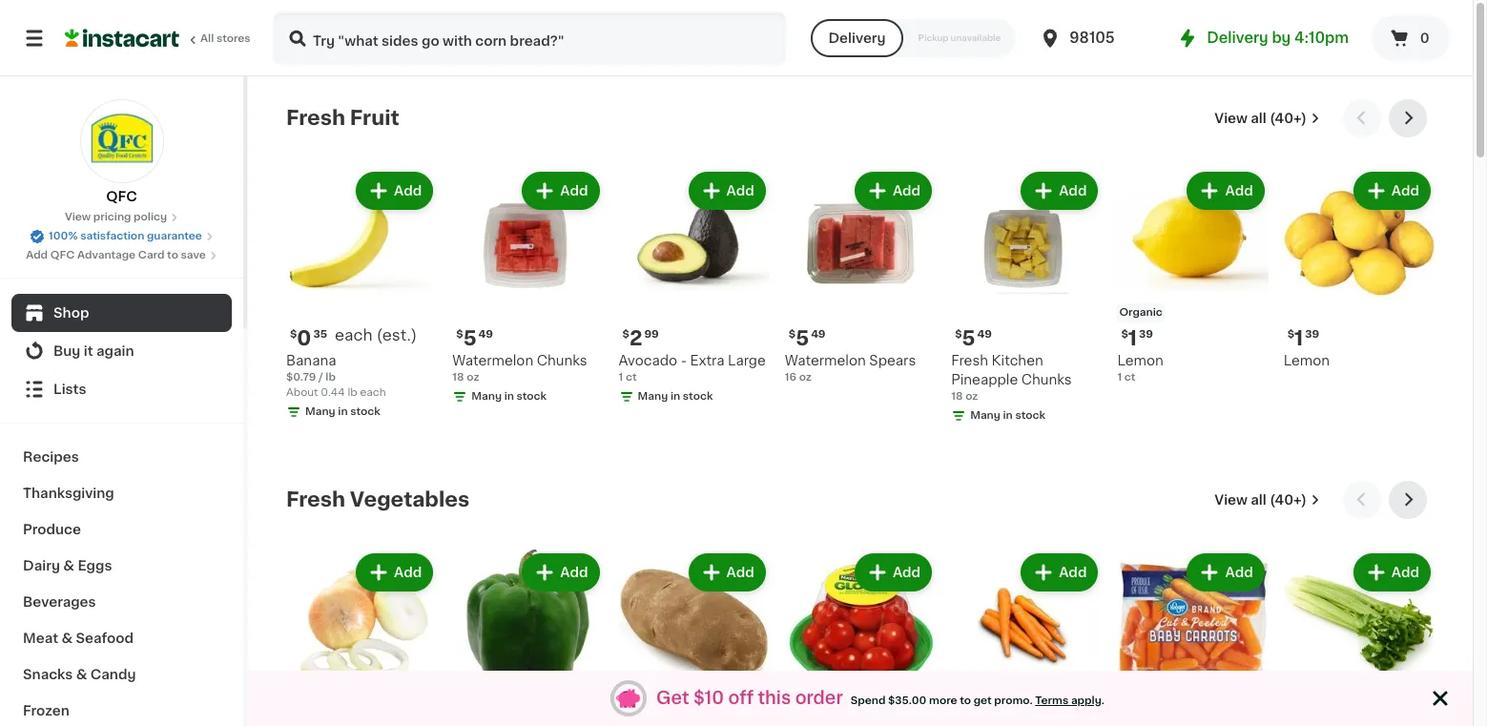 Task type: describe. For each thing, give the bounding box(es) containing it.
satisfaction
[[80, 231, 144, 241]]

1 vertical spatial view
[[65, 212, 91, 222]]

0 inside main content
[[297, 329, 312, 349]]

0 horizontal spatial lb
[[326, 372, 336, 383]]

get
[[657, 690, 690, 707]]

fresh for fresh kitchen pineapple chunks 18 oz
[[952, 354, 989, 368]]

terms apply button
[[1036, 693, 1102, 709]]

qfc logo image
[[80, 99, 164, 183]]

seafood
[[76, 632, 134, 645]]

oz inside fresh kitchen pineapple chunks 18 oz
[[966, 392, 979, 402]]

off
[[729, 690, 754, 707]]

all
[[200, 33, 214, 44]]

$1.99 per pound element
[[1284, 708, 1435, 726]]

fresh for fresh fruit
[[286, 108, 345, 128]]

about
[[286, 388, 318, 398]]

ct inside avocado - extra large 1 ct
[[626, 372, 637, 383]]

pricing
[[93, 212, 131, 222]]

fresh for fresh vegetables
[[286, 490, 345, 510]]

close image
[[1430, 687, 1453, 710]]

watermelon spears 16 oz
[[785, 354, 916, 383]]

view pricing policy
[[65, 212, 167, 222]]

chunks inside fresh kitchen pineapple chunks 18 oz
[[1022, 373, 1072, 387]]

stock for avocado
[[683, 392, 713, 402]]

& for dairy
[[63, 559, 74, 573]]

spend
[[851, 695, 886, 706]]

add qfc advantage card to save
[[26, 250, 206, 261]]

each up banana $0.79 / lb about 0.44 lb each
[[335, 328, 373, 343]]

snacks & candy
[[23, 668, 136, 681]]

dairy & eggs
[[23, 559, 112, 573]]

shop link
[[11, 294, 232, 332]]

fruit
[[350, 108, 400, 128]]

buy it again
[[53, 345, 134, 358]]

policy
[[134, 212, 167, 222]]

many for pineapple
[[971, 411, 1001, 421]]

many down "0.44"
[[305, 407, 336, 417]]

lists
[[53, 383, 86, 396]]

$ 2 99
[[623, 329, 659, 349]]

$1.11 each (estimated) element
[[619, 708, 770, 726]]

each inside banana $0.79 / lb about 0.44 lb each
[[360, 388, 386, 398]]

more
[[930, 695, 958, 706]]

large
[[728, 354, 766, 368]]

1 horizontal spatial 99
[[811, 711, 826, 722]]

100% satisfaction guarantee
[[49, 231, 202, 241]]

avocado
[[619, 354, 678, 368]]

view for fresh vegetables
[[1215, 493, 1248, 507]]

each (est.) inside product group
[[335, 328, 417, 343]]

spears
[[870, 354, 916, 368]]

card
[[138, 250, 165, 261]]

$0.35 each (estimated) element containing each (est.)
[[952, 708, 1103, 726]]

49 for fresh
[[978, 330, 992, 340]]

beverages
[[23, 596, 96, 609]]

product group containing 0
[[286, 168, 437, 424]]

lemon for lemon
[[1284, 354, 1331, 368]]

produce link
[[11, 512, 232, 548]]

stock for watermelon
[[517, 392, 547, 402]]

in for extra
[[671, 392, 681, 402]]

extra
[[690, 354, 725, 368]]

shop
[[53, 306, 89, 320]]

ct inside lemon 1 ct
[[1125, 372, 1136, 383]]

banana
[[286, 354, 336, 368]]

(est.) for 35
[[1042, 709, 1083, 725]]

stock down banana $0.79 / lb about 0.44 lb each
[[351, 407, 381, 417]]

all for fresh fruit
[[1251, 112, 1267, 125]]

vegetables
[[350, 490, 470, 510]]

1 39 from the left
[[1140, 330, 1154, 340]]

100%
[[49, 231, 78, 241]]

stores
[[217, 33, 251, 44]]

order
[[796, 690, 843, 707]]

add qfc advantage card to save link
[[26, 248, 217, 263]]

1 horizontal spatial lb
[[348, 388, 358, 398]]

3 $ 5 49 from the left
[[789, 329, 826, 349]]

get $10 off this order spend $35.00 more to get promo. terms apply .
[[657, 690, 1105, 707]]

$ inside $ 2 99
[[623, 330, 630, 340]]

fresh fruit
[[286, 108, 400, 128]]

many in stock down "0.44"
[[305, 407, 381, 417]]

4:10pm
[[1295, 31, 1350, 45]]

35 inside the $ 0 35
[[313, 330, 327, 340]]

dairy & eggs link
[[11, 548, 232, 584]]

to inside get $10 off this order spend $35.00 more to get promo. terms apply .
[[960, 695, 972, 706]]

kitchen
[[992, 354, 1044, 368]]

many for 18
[[472, 392, 502, 402]]

thanksgiving
[[23, 487, 114, 500]]

each down get
[[657, 709, 695, 725]]

each (est.) for 11
[[657, 709, 740, 725]]

$35.00
[[889, 695, 927, 706]]

$ 5 49 for watermelon
[[456, 329, 493, 349]]

advantage
[[77, 250, 136, 261]]

candy
[[90, 668, 136, 681]]

get
[[974, 695, 992, 706]]

.
[[1102, 695, 1105, 706]]

service type group
[[812, 19, 1017, 57]]

beverages link
[[11, 584, 232, 620]]

1 inside lemon 1 ct
[[1118, 372, 1122, 383]]

get $10 off this order status
[[649, 689, 1113, 709]]

view all (40+) for vegetables
[[1215, 493, 1308, 507]]

it
[[84, 345, 93, 358]]

item carousel region containing fresh vegetables
[[286, 481, 1435, 726]]

recipes
[[23, 450, 79, 464]]

3 5 from the left
[[796, 329, 809, 349]]

main content containing fresh fruit
[[248, 76, 1474, 726]]

by
[[1273, 31, 1292, 45]]

many for extra
[[638, 392, 668, 402]]

16
[[785, 372, 797, 383]]

49 for watermelon
[[479, 330, 493, 340]]

all stores link
[[65, 11, 252, 65]]

many in stock for 18
[[472, 392, 547, 402]]

99 inside $ 2 99
[[645, 330, 659, 340]]

2 $ 1 39 from the left
[[1288, 329, 1320, 349]]

meat
[[23, 632, 58, 645]]

fresh vegetables
[[286, 490, 470, 510]]

lemon 1 ct
[[1118, 354, 1164, 383]]

watermelon for chunks
[[453, 354, 534, 368]]

& for meat
[[61, 632, 73, 645]]

delivery by 4:10pm link
[[1177, 27, 1350, 50]]

again
[[96, 345, 134, 358]]

0 button
[[1372, 15, 1451, 61]]

qfc link
[[80, 99, 164, 206]]

instacart logo image
[[65, 27, 179, 50]]

11
[[641, 711, 650, 722]]

view all (40+) button for fresh vegetables
[[1208, 481, 1329, 519]]

this
[[758, 690, 791, 707]]

stock for fresh
[[1016, 411, 1046, 421]]

0 horizontal spatial qfc
[[50, 250, 75, 261]]

promo.
[[995, 695, 1033, 706]]

delivery for delivery
[[829, 31, 886, 45]]

avocado - extra large 1 ct
[[619, 354, 766, 383]]

frozen link
[[11, 693, 232, 726]]

many in stock for pineapple
[[971, 411, 1046, 421]]

oz for chunks
[[467, 372, 479, 383]]



Task type: locate. For each thing, give the bounding box(es) containing it.
qfc up view pricing policy link
[[106, 190, 137, 203]]

98105 button
[[1040, 11, 1154, 65]]

terms
[[1036, 695, 1069, 706]]

view
[[1215, 112, 1248, 125], [65, 212, 91, 222], [1215, 493, 1248, 507]]

2 horizontal spatial (est.)
[[1042, 709, 1083, 725]]

qfc down 100%
[[50, 250, 75, 261]]

in down watermelon chunks 18 oz
[[505, 392, 514, 402]]

1 49 from the left
[[479, 330, 493, 340]]

35 down get
[[979, 711, 993, 722]]

None search field
[[273, 11, 787, 65]]

product group
[[286, 168, 437, 424], [453, 168, 604, 409], [619, 168, 770, 409], [785, 168, 936, 386], [952, 168, 1103, 428], [1118, 168, 1269, 386], [1284, 168, 1435, 371], [286, 550, 437, 726], [453, 550, 604, 726], [619, 550, 770, 726], [785, 550, 936, 726], [952, 550, 1103, 726], [1118, 550, 1269, 726], [1284, 550, 1435, 726]]

1 vertical spatial 18
[[952, 392, 963, 402]]

$0.35 each (estimated) element containing 0
[[286, 327, 437, 351]]

1 ct from the left
[[626, 372, 637, 383]]

99
[[645, 330, 659, 340], [811, 711, 826, 722]]

each right "0.44"
[[360, 388, 386, 398]]

1 vertical spatial lb
[[348, 388, 358, 398]]

1 horizontal spatial oz
[[799, 372, 812, 383]]

(est.) up banana $0.79 / lb about 0.44 lb each
[[377, 328, 417, 343]]

99 down 'order' on the bottom of page
[[811, 711, 826, 722]]

1 horizontal spatial $ 1 39
[[1288, 329, 1320, 349]]

0 horizontal spatial ct
[[626, 372, 637, 383]]

5 up watermelon chunks 18 oz
[[463, 329, 477, 349]]

thanksgiving link
[[11, 475, 232, 512]]

fresh left fruit
[[286, 108, 345, 128]]

$0.35 each (estimated) element
[[286, 327, 437, 351], [952, 708, 1103, 726]]

1 $ 5 49 from the left
[[456, 329, 493, 349]]

$ 5 49
[[456, 329, 493, 349], [955, 329, 992, 349], [789, 329, 826, 349]]

1 horizontal spatial each (est.)
[[657, 709, 740, 725]]

save
[[181, 250, 206, 261]]

view all (40+)
[[1215, 112, 1308, 125], [1215, 493, 1308, 507]]

0 vertical spatial view all (40+)
[[1215, 112, 1308, 125]]

lemon
[[1118, 354, 1164, 368], [1284, 354, 1331, 368]]

49 up watermelon chunks 18 oz
[[479, 330, 493, 340]]

each (est.) for 35
[[1000, 709, 1083, 725]]

2 horizontal spatial each (est.)
[[1000, 709, 1083, 725]]

0 horizontal spatial 18
[[453, 372, 464, 383]]

1 vertical spatial view all (40+) button
[[1208, 481, 1329, 519]]

many down pineapple
[[971, 411, 1001, 421]]

stock
[[517, 392, 547, 402], [683, 392, 713, 402], [351, 407, 381, 417], [1016, 411, 1046, 421]]

2 49 from the left
[[978, 330, 992, 340]]

2
[[630, 329, 643, 349]]

many in stock down watermelon chunks 18 oz
[[472, 392, 547, 402]]

in down "0.44"
[[338, 407, 348, 417]]

delivery inside button
[[829, 31, 886, 45]]

each (est.) down terms
[[1000, 709, 1083, 725]]

1 horizontal spatial 5
[[796, 329, 809, 349]]

many in stock
[[472, 392, 547, 402], [638, 392, 713, 402], [305, 407, 381, 417], [971, 411, 1046, 421]]

0 horizontal spatial (est.)
[[377, 328, 417, 343]]

produce
[[23, 523, 81, 536]]

each (est.) down $10
[[657, 709, 740, 725]]

view for fresh fruit
[[1215, 112, 1248, 125]]

1 horizontal spatial watermelon
[[785, 354, 866, 368]]

in down fresh kitchen pineapple chunks 18 oz
[[1004, 411, 1013, 421]]

0 vertical spatial &
[[63, 559, 74, 573]]

2 (40+) from the top
[[1270, 493, 1308, 507]]

fresh kitchen pineapple chunks 18 oz
[[952, 354, 1072, 402]]

2 lemon from the left
[[1284, 354, 1331, 368]]

0 vertical spatial all
[[1251, 112, 1267, 125]]

0 vertical spatial 18
[[453, 372, 464, 383]]

fresh inside fresh kitchen pineapple chunks 18 oz
[[952, 354, 989, 368]]

0 vertical spatial view
[[1215, 112, 1248, 125]]

$ 5 49 up pineapple
[[955, 329, 992, 349]]

to left get
[[960, 695, 972, 706]]

0 vertical spatial chunks
[[537, 354, 588, 368]]

frozen
[[23, 704, 69, 718]]

2 all from the top
[[1251, 493, 1267, 507]]

chunks
[[537, 354, 588, 368], [1022, 373, 1072, 387]]

1 watermelon from the left
[[453, 354, 534, 368]]

1 horizontal spatial to
[[960, 695, 972, 706]]

watermelon chunks 18 oz
[[453, 354, 588, 383]]

all for fresh vegetables
[[1251, 493, 1267, 507]]

1 item carousel region from the top
[[286, 99, 1435, 466]]

0 horizontal spatial $ 1 39
[[1122, 329, 1154, 349]]

0 horizontal spatial 49
[[479, 330, 493, 340]]

each (est.) inside $1.11 each (estimated) element
[[657, 709, 740, 725]]

1 vertical spatial fresh
[[952, 354, 989, 368]]

1 vertical spatial 99
[[811, 711, 826, 722]]

18
[[453, 372, 464, 383], [952, 392, 963, 402]]

0 vertical spatial (40+)
[[1270, 112, 1308, 125]]

(est.) for 11
[[699, 709, 740, 725]]

each
[[335, 328, 373, 343], [360, 388, 386, 398], [657, 709, 695, 725], [1000, 709, 1038, 725]]

-
[[681, 354, 687, 368]]

(est.) inside $1.11 each (estimated) element
[[699, 709, 740, 725]]

0 horizontal spatial $0.35 each (estimated) element
[[286, 327, 437, 351]]

0 vertical spatial $0.35 each (estimated) element
[[286, 327, 437, 351]]

stock down watermelon chunks 18 oz
[[517, 392, 547, 402]]

each (est.)
[[335, 328, 417, 343], [657, 709, 740, 725], [1000, 709, 1083, 725]]

0 vertical spatial to
[[167, 250, 178, 261]]

all stores
[[200, 33, 251, 44]]

many down avocado
[[638, 392, 668, 402]]

oz inside watermelon chunks 18 oz
[[467, 372, 479, 383]]

$ 5 49 for fresh
[[955, 329, 992, 349]]

0 horizontal spatial each (est.)
[[335, 328, 417, 343]]

meat & seafood link
[[11, 620, 232, 657]]

view pricing policy link
[[65, 210, 179, 225]]

ct down organic
[[1125, 372, 1136, 383]]

2 vertical spatial &
[[76, 668, 87, 681]]

stock down fresh kitchen pineapple chunks 18 oz
[[1016, 411, 1046, 421]]

view all (40+) button
[[1208, 99, 1329, 137], [1208, 481, 1329, 519]]

(est.) down $10
[[699, 709, 740, 725]]

0 horizontal spatial lemon
[[1118, 354, 1164, 368]]

1
[[1129, 329, 1138, 349], [1295, 329, 1304, 349], [619, 372, 623, 383], [1118, 372, 1122, 383]]

$ 5 49 up watermelon chunks 18 oz
[[456, 329, 493, 349]]

1 inside avocado - extra large 1 ct
[[619, 372, 623, 383]]

1 vertical spatial 35
[[979, 711, 993, 722]]

1 vertical spatial qfc
[[50, 250, 75, 261]]

& left eggs
[[63, 559, 74, 573]]

0 horizontal spatial delivery
[[829, 31, 886, 45]]

18 inside fresh kitchen pineapple chunks 18 oz
[[952, 392, 963, 402]]

watermelon for spears
[[785, 354, 866, 368]]

0 horizontal spatial 99
[[645, 330, 659, 340]]

lists link
[[11, 370, 232, 408]]

1 horizontal spatial delivery
[[1208, 31, 1269, 45]]

0 horizontal spatial $ 5 49
[[456, 329, 493, 349]]

0 vertical spatial item carousel region
[[286, 99, 1435, 466]]

2 39 from the left
[[1306, 330, 1320, 340]]

1 5 from the left
[[463, 329, 477, 349]]

0 inside button
[[1421, 31, 1430, 45]]

watermelon inside watermelon chunks 18 oz
[[453, 354, 534, 368]]

1 vertical spatial 0
[[297, 329, 312, 349]]

1 view all (40+) from the top
[[1215, 112, 1308, 125]]

ct down avocado
[[626, 372, 637, 383]]

98105
[[1070, 31, 1115, 45]]

3 49 from the left
[[811, 330, 826, 340]]

delivery button
[[812, 19, 903, 57]]

1 horizontal spatial 35
[[979, 711, 993, 722]]

Search field
[[275, 13, 785, 63]]

0 vertical spatial 35
[[313, 330, 327, 340]]

18 inside watermelon chunks 18 oz
[[453, 372, 464, 383]]

qfc
[[106, 190, 137, 203], [50, 250, 75, 261]]

chunks inside watermelon chunks 18 oz
[[537, 354, 588, 368]]

2 horizontal spatial 49
[[978, 330, 992, 340]]

1 view all (40+) button from the top
[[1208, 99, 1329, 137]]

5 up pineapple
[[962, 329, 976, 349]]

(40+) for fresh vegetables
[[1270, 493, 1308, 507]]

oz inside the watermelon spears 16 oz
[[799, 372, 812, 383]]

guarantee
[[147, 231, 202, 241]]

0 vertical spatial fresh
[[286, 108, 345, 128]]

(est.) down terms apply button
[[1042, 709, 1083, 725]]

$ 5 49 up the 16
[[789, 329, 826, 349]]

0 vertical spatial 0
[[1421, 31, 1430, 45]]

view all (40+) button for fresh fruit
[[1208, 99, 1329, 137]]

0 horizontal spatial chunks
[[537, 354, 588, 368]]

2 view all (40+) from the top
[[1215, 493, 1308, 507]]

35 up banana
[[313, 330, 327, 340]]

2 vertical spatial view
[[1215, 493, 1248, 507]]

$0.35 each (estimated) element down promo.
[[952, 708, 1103, 726]]

chunks down the kitchen
[[1022, 373, 1072, 387]]

watermelon inside the watermelon spears 16 oz
[[785, 354, 866, 368]]

2 horizontal spatial $ 5 49
[[955, 329, 992, 349]]

0 horizontal spatial oz
[[467, 372, 479, 383]]

banana $0.79 / lb about 0.44 lb each
[[286, 354, 386, 398]]

lemon for lemon 1 ct
[[1118, 354, 1164, 368]]

to
[[167, 250, 178, 261], [960, 695, 972, 706]]

1 horizontal spatial $ 5 49
[[789, 329, 826, 349]]

& for snacks
[[76, 668, 87, 681]]

5 for fresh
[[962, 329, 976, 349]]

item carousel region
[[286, 99, 1435, 466], [286, 481, 1435, 726]]

0 horizontal spatial watermelon
[[453, 354, 534, 368]]

1 horizontal spatial (est.)
[[699, 709, 740, 725]]

1 vertical spatial item carousel region
[[286, 481, 1435, 726]]

& left the candy
[[76, 668, 87, 681]]

2 $ 5 49 from the left
[[955, 329, 992, 349]]

1 vertical spatial view all (40+)
[[1215, 493, 1308, 507]]

add button
[[358, 174, 432, 208], [524, 174, 598, 208], [691, 174, 764, 208], [857, 174, 931, 208], [1023, 174, 1097, 208], [1190, 174, 1263, 208], [1356, 174, 1430, 208], [358, 555, 432, 590], [524, 555, 598, 590], [691, 555, 764, 590], [857, 555, 931, 590], [1023, 555, 1097, 590], [1190, 555, 1263, 590], [1356, 555, 1430, 590]]

delivery by 4:10pm
[[1208, 31, 1350, 45]]

buy
[[53, 345, 81, 358]]

2 horizontal spatial oz
[[966, 392, 979, 402]]

snacks & candy link
[[11, 657, 232, 693]]

1 lemon from the left
[[1118, 354, 1164, 368]]

49 up the watermelon spears 16 oz
[[811, 330, 826, 340]]

lb right /
[[326, 372, 336, 383]]

$10
[[694, 690, 724, 707]]

1 horizontal spatial 39
[[1306, 330, 1320, 340]]

1 horizontal spatial $0.35 each (estimated) element
[[952, 708, 1103, 726]]

1 vertical spatial chunks
[[1022, 373, 1072, 387]]

$0.35 each (estimated) element up banana $0.79 / lb about 0.44 lb each
[[286, 327, 437, 351]]

$
[[290, 330, 297, 340], [456, 330, 463, 340], [623, 330, 630, 340], [955, 330, 962, 340], [1122, 330, 1129, 340], [789, 330, 796, 340], [1288, 330, 1295, 340], [623, 711, 630, 722], [955, 711, 962, 722], [789, 711, 796, 722]]

to down guarantee
[[167, 250, 178, 261]]

49 up the kitchen
[[978, 330, 992, 340]]

1 $ 1 39 from the left
[[1122, 329, 1154, 349]]

2 ct from the left
[[1125, 372, 1136, 383]]

oz
[[467, 372, 479, 383], [799, 372, 812, 383], [966, 392, 979, 402]]

0 horizontal spatial 5
[[463, 329, 477, 349]]

in
[[505, 392, 514, 402], [671, 392, 681, 402], [338, 407, 348, 417], [1004, 411, 1013, 421]]

99 right 2
[[645, 330, 659, 340]]

dairy
[[23, 559, 60, 573]]

stock down avocado - extra large 1 ct
[[683, 392, 713, 402]]

2 view all (40+) button from the top
[[1208, 481, 1329, 519]]

5 up the 16
[[796, 329, 809, 349]]

1 horizontal spatial 18
[[952, 392, 963, 402]]

1 horizontal spatial chunks
[[1022, 373, 1072, 387]]

0.44
[[321, 388, 345, 398]]

0 vertical spatial qfc
[[106, 190, 137, 203]]

in for pineapple
[[1004, 411, 1013, 421]]

watermelon
[[453, 354, 534, 368], [785, 354, 866, 368]]

2 5 from the left
[[962, 329, 976, 349]]

1 vertical spatial $0.35 each (estimated) element
[[952, 708, 1103, 726]]

oz for spears
[[799, 372, 812, 383]]

$ 1 39
[[1122, 329, 1154, 349], [1288, 329, 1320, 349]]

buy it again link
[[11, 332, 232, 370]]

0 vertical spatial view all (40+) button
[[1208, 99, 1329, 137]]

2 horizontal spatial 5
[[962, 329, 976, 349]]

(40+)
[[1270, 112, 1308, 125], [1270, 493, 1308, 507]]

(40+) for fresh fruit
[[1270, 112, 1308, 125]]

delivery for delivery by 4:10pm
[[1208, 31, 1269, 45]]

$ inside the $ 0 35
[[290, 330, 297, 340]]

100% satisfaction guarantee button
[[30, 225, 214, 244]]

0 vertical spatial 99
[[645, 330, 659, 340]]

1 horizontal spatial lemon
[[1284, 354, 1331, 368]]

view all (40+) for fruit
[[1215, 112, 1308, 125]]

1 vertical spatial to
[[960, 695, 972, 706]]

qfc inside 'link'
[[106, 190, 137, 203]]

&
[[63, 559, 74, 573], [61, 632, 73, 645], [76, 668, 87, 681]]

each down promo.
[[1000, 709, 1038, 725]]

many in stock for extra
[[638, 392, 713, 402]]

in for 18
[[505, 392, 514, 402]]

main content
[[248, 76, 1474, 726]]

many down watermelon chunks 18 oz
[[472, 392, 502, 402]]

1 horizontal spatial qfc
[[106, 190, 137, 203]]

0 vertical spatial lb
[[326, 372, 336, 383]]

1 horizontal spatial 0
[[1421, 31, 1430, 45]]

each (est.) up banana $0.79 / lb about 0.44 lb each
[[335, 328, 417, 343]]

2 watermelon from the left
[[785, 354, 866, 368]]

delivery
[[1208, 31, 1269, 45], [829, 31, 886, 45]]

1 (40+) from the top
[[1270, 112, 1308, 125]]

recipes link
[[11, 439, 232, 475]]

meat & seafood
[[23, 632, 134, 645]]

ct
[[626, 372, 637, 383], [1125, 372, 1136, 383]]

item carousel region containing fresh fruit
[[286, 99, 1435, 466]]

0 horizontal spatial 0
[[297, 329, 312, 349]]

1 vertical spatial (40+)
[[1270, 493, 1308, 507]]

many in stock down fresh kitchen pineapple chunks 18 oz
[[971, 411, 1046, 421]]

1 vertical spatial all
[[1251, 493, 1267, 507]]

fresh up pineapple
[[952, 354, 989, 368]]

lb right "0.44"
[[348, 388, 358, 398]]

many in stock down avocado - extra large 1 ct
[[638, 392, 713, 402]]

/
[[319, 372, 323, 383]]

chunks left avocado
[[537, 354, 588, 368]]

0 horizontal spatial 39
[[1140, 330, 1154, 340]]

lb
[[326, 372, 336, 383], [348, 388, 358, 398]]

in down avocado - extra large 1 ct
[[671, 392, 681, 402]]

0 horizontal spatial 35
[[313, 330, 327, 340]]

1 all from the top
[[1251, 112, 1267, 125]]

eggs
[[78, 559, 112, 573]]

1 horizontal spatial ct
[[1125, 372, 1136, 383]]

organic
[[1120, 308, 1163, 318]]

pineapple
[[952, 373, 1019, 387]]

0 horizontal spatial to
[[167, 250, 178, 261]]

1 horizontal spatial 49
[[811, 330, 826, 340]]

5 for watermelon
[[463, 329, 477, 349]]

snacks
[[23, 668, 73, 681]]

many
[[472, 392, 502, 402], [638, 392, 668, 402], [305, 407, 336, 417], [971, 411, 1001, 421]]

product group containing 2
[[619, 168, 770, 409]]

2 item carousel region from the top
[[286, 481, 1435, 726]]

$ 0 35
[[290, 329, 327, 349]]

apply
[[1072, 695, 1102, 706]]

2 vertical spatial fresh
[[286, 490, 345, 510]]

1 vertical spatial &
[[61, 632, 73, 645]]

fresh left vegetables
[[286, 490, 345, 510]]

& right meat
[[61, 632, 73, 645]]

$0.79
[[286, 372, 316, 383]]



Task type: vqa. For each thing, say whether or not it's contained in the screenshot.


